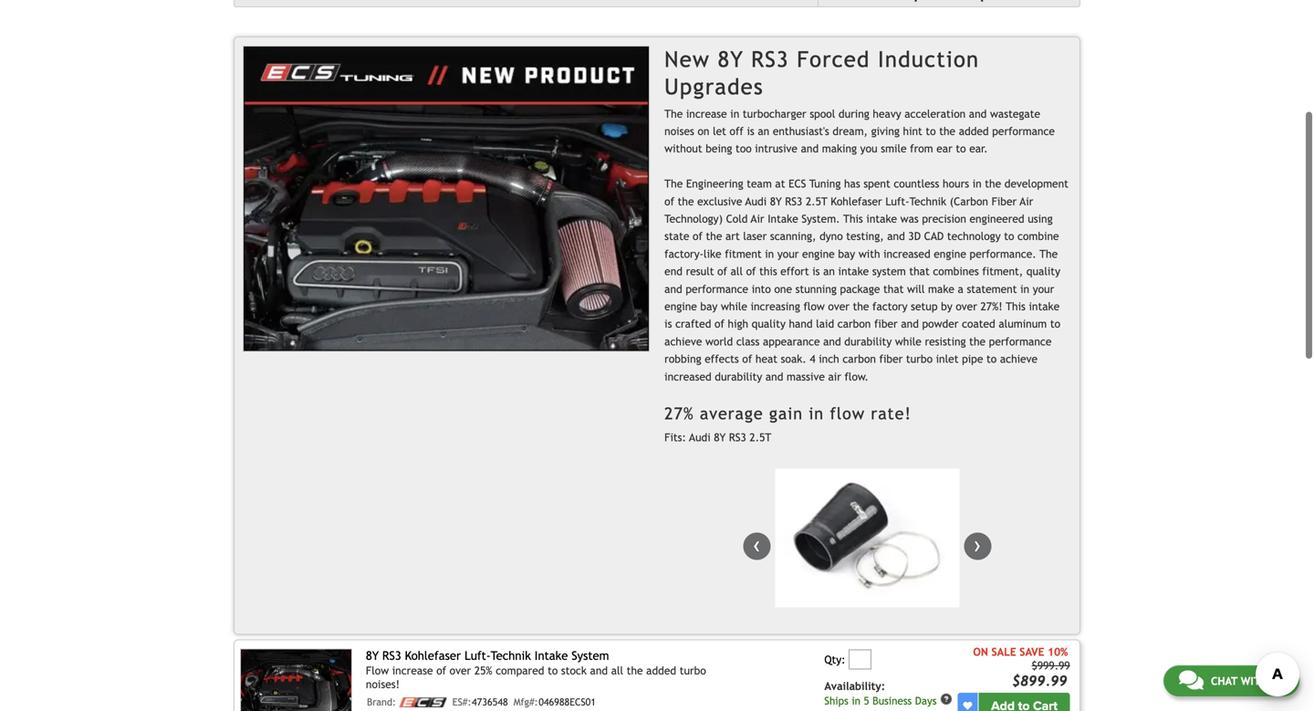Task type: vqa. For each thing, say whether or not it's contained in the screenshot.
empty star icon
no



Task type: locate. For each thing, give the bounding box(es) containing it.
es#:
[[453, 697, 471, 708]]

None text field
[[849, 650, 872, 670]]

ear.
[[970, 142, 988, 155]]

added up ear.
[[959, 125, 989, 137]]

flow down flow.
[[830, 404, 865, 423]]

in left 5
[[852, 695, 861, 707]]

the engineering team at ecs tuning has spent countless hours in the development of the exclusive audi 8y rs3 2.5t kohlefaser luft-technik (carbon fiber air technology) cold air intake system. this intake was precision engineered using state of the art laser scanning, dyno testing, and 3d cad technology to combine factory-like fitment in your engine bay with increased engine performance. the end result of all of this effort is an intake system that combines fitment, quality and performance into one stunning package that will make a statement in your engine bay while increasing flow over the factory setup by over 27%! this intake is crafted of high quality hand laid carbon fiber and powder coated aluminum to achieve world class appearance and durability while resisting the performance robbing effects of heat soak. 4 inch carbon fiber turbo inlet pipe to achieve increased durability and massive air flow.
[[665, 177, 1069, 383]]

1 vertical spatial all
[[611, 664, 624, 677]]

0 horizontal spatial intake
[[535, 649, 568, 663]]

over up laid
[[828, 300, 850, 313]]

induction
[[878, 46, 980, 72]]

1 vertical spatial 2.5t
[[750, 431, 772, 444]]

smile
[[881, 142, 907, 155]]

8y up upgrades
[[718, 46, 744, 72]]

rs3 up turbocharger
[[751, 46, 789, 72]]

1 horizontal spatial added
[[959, 125, 989, 137]]

1 vertical spatial intake
[[839, 265, 869, 278]]

1 vertical spatial durability
[[715, 370, 762, 383]]

2.5t inside 27% average gain in flow rate! fits: audi 8y rs3 2.5t
[[750, 431, 772, 444]]

0 horizontal spatial is
[[665, 317, 672, 330]]

1 vertical spatial achieve
[[1000, 352, 1038, 365]]

in inside 'the increase in turbocharger spool during heavy acceleration and wastegate noises on let off is an enthusiast's dream, giving hint to the added performance without being too intrusive and making you smile from ear to ear.'
[[731, 107, 740, 120]]

durability down 'effects' at the right
[[715, 370, 762, 383]]

1 horizontal spatial while
[[895, 335, 922, 348]]

to right aluminum
[[1051, 317, 1061, 330]]

is up stunning
[[813, 265, 820, 278]]

intake up testing,
[[867, 212, 897, 225]]

1 horizontal spatial 2.5t
[[806, 195, 828, 208]]

that up will
[[910, 265, 930, 278]]

1 vertical spatial added
[[646, 664, 677, 677]]

technology)
[[665, 212, 723, 225]]

increased down 3d
[[884, 247, 931, 260]]

0 horizontal spatial increased
[[665, 370, 712, 383]]

0 horizontal spatial all
[[611, 664, 624, 677]]

kohlefaser down has
[[831, 195, 882, 208]]

increased down robbing
[[665, 370, 712, 383]]

0 vertical spatial increased
[[884, 247, 931, 260]]

over down a
[[956, 300, 978, 313]]

1 horizontal spatial with
[[1241, 675, 1268, 687]]

and
[[969, 107, 987, 120], [801, 142, 819, 155], [888, 230, 905, 243], [665, 282, 683, 295], [901, 317, 919, 330], [824, 335, 841, 348], [766, 370, 784, 383], [590, 664, 608, 677]]

2.5t down gain
[[750, 431, 772, 444]]

brand:
[[367, 697, 396, 708]]

0 horizontal spatial flow
[[804, 300, 825, 313]]

in up this
[[765, 247, 774, 260]]

of down class
[[743, 352, 752, 365]]

kohlefaser up ecs - corporate logo
[[405, 649, 461, 663]]

added right stock
[[646, 664, 677, 677]]

flow
[[804, 300, 825, 313], [830, 404, 865, 423]]

luft- inside the engineering team at ecs tuning has spent countless hours in the development of the exclusive audi 8y rs3 2.5t kohlefaser luft-technik (carbon fiber air technology) cold air intake system. this intake was precision engineered using state of the art laser scanning, dyno testing, and 3d cad technology to combine factory-like fitment in your engine bay with increased engine performance. the end result of all of this effort is an intake system that combines fitment, quality and performance into one stunning package that will make a statement in your engine bay while increasing flow over the factory setup by over 27%! this intake is crafted of high quality hand laid carbon fiber and powder coated aluminum to achieve world class appearance and durability while resisting the performance robbing effects of heat soak. 4 inch carbon fiber turbo inlet pipe to achieve increased durability and massive air flow.
[[886, 195, 910, 208]]

0 vertical spatial performance
[[993, 125, 1055, 137]]

0 vertical spatial is
[[747, 125, 755, 137]]

to
[[926, 125, 936, 137], [956, 142, 966, 155], [1004, 230, 1015, 243], [1051, 317, 1061, 330], [987, 352, 997, 365], [548, 664, 558, 677]]

0 vertical spatial luft-
[[886, 195, 910, 208]]

0 horizontal spatial while
[[721, 300, 748, 313]]

availability:
[[825, 680, 886, 693]]

and down the enthusiast's at the right of the page
[[801, 142, 819, 155]]

off
[[730, 125, 744, 137]]

1 horizontal spatial your
[[1033, 282, 1055, 295]]

the up "ear" on the top right of the page
[[940, 125, 956, 137]]

0 vertical spatial 2.5t
[[806, 195, 828, 208]]

8y up flow
[[366, 649, 379, 663]]

engineering
[[686, 177, 744, 190]]

the down combine
[[1040, 247, 1058, 260]]

1 horizontal spatial is
[[747, 125, 755, 137]]

that up factory
[[884, 282, 904, 295]]

an up stunning
[[823, 265, 835, 278]]

the right stock
[[627, 664, 643, 677]]

with left us on the right of the page
[[1241, 675, 1268, 687]]

countless
[[894, 177, 940, 190]]

0 vertical spatial intake
[[768, 212, 799, 225]]

an down turbocharger
[[758, 125, 770, 137]]

quality down combine
[[1027, 265, 1061, 278]]

noises!
[[366, 678, 400, 691]]

1 vertical spatial increase
[[392, 664, 433, 677]]

in inside 27% average gain in flow rate! fits: audi 8y rs3 2.5t
[[809, 404, 824, 423]]

precision
[[922, 212, 967, 225]]

0 horizontal spatial luft-
[[465, 649, 491, 663]]

1 horizontal spatial that
[[910, 265, 930, 278]]

hours
[[943, 177, 970, 190]]

of left this
[[746, 265, 756, 278]]

the inside 'the increase in turbocharger spool during heavy acceleration and wastegate noises on let off is an enthusiast's dream, giving hint to the added performance without being too intrusive and making you smile from ear to ear.'
[[665, 107, 683, 120]]

2 horizontal spatial is
[[813, 265, 820, 278]]

0 horizontal spatial achieve
[[665, 335, 702, 348]]

1 horizontal spatial flow
[[830, 404, 865, 423]]

1 vertical spatial intake
[[535, 649, 568, 663]]

compared
[[496, 664, 544, 677]]

carbon right laid
[[838, 317, 871, 330]]

the inside 8y rs3 kohlefaser luft-technik intake system flow increase of over 25% compared to stock and all the added turbo noises!
[[627, 664, 643, 677]]

in right gain
[[809, 404, 824, 423]]

intake up stock
[[535, 649, 568, 663]]

while
[[721, 300, 748, 313], [895, 335, 922, 348]]

in up off
[[731, 107, 740, 120]]

air down 'development'
[[1020, 195, 1034, 208]]

audi right the fits:
[[689, 431, 711, 444]]

1 vertical spatial carbon
[[843, 352, 876, 365]]

during
[[839, 107, 870, 120]]

appearance
[[763, 335, 820, 348]]

crafted
[[676, 317, 712, 330]]

the down coated
[[970, 335, 986, 348]]

intake inside the engineering team at ecs tuning has spent countless hours in the development of the exclusive audi 8y rs3 2.5t kohlefaser luft-technik (carbon fiber air technology) cold air intake system. this intake was precision engineered using state of the art laser scanning, dyno testing, and 3d cad technology to combine factory-like fitment in your engine bay with increased engine performance. the end result of all of this effort is an intake system that combines fitment, quality and performance into one stunning package that will make a statement in your engine bay while increasing flow over the factory setup by over 27%! this intake is crafted of high quality hand laid carbon fiber and powder coated aluminum to achieve world class appearance and durability while resisting the performance robbing effects of heat soak. 4 inch carbon fiber turbo inlet pipe to achieve increased durability and massive air flow.
[[768, 212, 799, 225]]

and down system
[[590, 664, 608, 677]]

audi inside 27% average gain in flow rate! fits: audi 8y rs3 2.5t
[[689, 431, 711, 444]]

0 vertical spatial all
[[731, 265, 743, 278]]

testing,
[[847, 230, 884, 243]]

factory-
[[665, 247, 704, 260]]

audi down team
[[746, 195, 767, 208]]

1 vertical spatial the
[[665, 177, 683, 190]]

1 horizontal spatial achieve
[[1000, 352, 1038, 365]]

system
[[572, 649, 609, 663]]

engine up the combines
[[934, 247, 967, 260]]

1 vertical spatial bay
[[701, 300, 718, 313]]

‹ link
[[743, 533, 771, 560]]

0 vertical spatial carbon
[[838, 317, 871, 330]]

rs3 down average
[[729, 431, 747, 444]]

flow inside the engineering team at ecs tuning has spent countless hours in the development of the exclusive audi 8y rs3 2.5t kohlefaser luft-technik (carbon fiber air technology) cold air intake system. this intake was precision engineered using state of the art laser scanning, dyno testing, and 3d cad technology to combine factory-like fitment in your engine bay with increased engine performance. the end result of all of this effort is an intake system that combines fitment, quality and performance into one stunning package that will make a statement in your engine bay while increasing flow over the factory setup by over 27%! this intake is crafted of high quality hand laid carbon fiber and powder coated aluminum to achieve world class appearance and durability while resisting the performance robbing effects of heat soak. 4 inch carbon fiber turbo inlet pipe to achieve increased durability and massive air flow.
[[804, 300, 825, 313]]

0 vertical spatial increase
[[686, 107, 727, 120]]

technik up compared
[[491, 649, 531, 663]]

with down testing,
[[859, 247, 880, 260]]

2.5t inside the engineering team at ecs tuning has spent countless hours in the development of the exclusive audi 8y rs3 2.5t kohlefaser luft-technik (carbon fiber air technology) cold air intake system. this intake was precision engineered using state of the art laser scanning, dyno testing, and 3d cad technology to combine factory-like fitment in your engine bay with increased engine performance. the end result of all of this effort is an intake system that combines fitment, quality and performance into one stunning package that will make a statement in your engine bay while increasing flow over the factory setup by over 27%! this intake is crafted of high quality hand laid carbon fiber and powder coated aluminum to achieve world class appearance and durability while resisting the performance robbing effects of heat soak. 4 inch carbon fiber turbo inlet pipe to achieve increased durability and massive air flow.
[[806, 195, 828, 208]]

1 horizontal spatial increase
[[686, 107, 727, 120]]

0 vertical spatial air
[[1020, 195, 1034, 208]]

achieve down aluminum
[[1000, 352, 1038, 365]]

0 horizontal spatial increase
[[392, 664, 433, 677]]

laser
[[743, 230, 767, 243]]

0 vertical spatial the
[[665, 107, 683, 120]]

to inside 8y rs3 kohlefaser luft-technik intake system flow increase of over 25% compared to stock and all the added turbo noises!
[[548, 664, 558, 677]]

over
[[828, 300, 850, 313], [956, 300, 978, 313], [450, 664, 471, 677]]

1 horizontal spatial an
[[823, 265, 835, 278]]

and down heat
[[766, 370, 784, 383]]

intake up aluminum
[[1029, 300, 1060, 313]]

ear
[[937, 142, 953, 155]]

the up fiber on the right of the page
[[985, 177, 1002, 190]]

1 vertical spatial air
[[751, 212, 765, 225]]

1 vertical spatial flow
[[830, 404, 865, 423]]

ecs - corporate logo image
[[399, 697, 447, 707]]

and down end
[[665, 282, 683, 295]]

cold
[[726, 212, 748, 225]]

technik down countless
[[910, 195, 947, 208]]

added inside 8y rs3 kohlefaser luft-technik intake system flow increase of over 25% compared to stock and all the added turbo noises!
[[646, 664, 677, 677]]

hand
[[789, 317, 813, 330]]

1 horizontal spatial intake
[[768, 212, 799, 225]]

0 horizontal spatial kohlefaser
[[405, 649, 461, 663]]

performance.
[[970, 247, 1037, 260]]

1 horizontal spatial turbo
[[906, 352, 933, 365]]

luft- up 25%
[[465, 649, 491, 663]]

3d
[[909, 230, 921, 243]]

development
[[1005, 177, 1069, 190]]

2.5t up system.
[[806, 195, 828, 208]]

flow down stunning
[[804, 300, 825, 313]]

1 horizontal spatial bay
[[838, 247, 856, 260]]

ecs
[[789, 177, 806, 190]]

achieve
[[665, 335, 702, 348], [1000, 352, 1038, 365]]

1 vertical spatial luft-
[[465, 649, 491, 663]]

air
[[1020, 195, 1034, 208], [751, 212, 765, 225]]

noises
[[665, 125, 695, 137]]

added
[[959, 125, 989, 137], [646, 664, 677, 677]]

8y down at
[[770, 195, 782, 208]]

turbo inside 8y rs3 kohlefaser luft-technik intake system flow increase of over 25% compared to stock and all the added turbo noises!
[[680, 664, 706, 677]]

0 vertical spatial an
[[758, 125, 770, 137]]

1 vertical spatial is
[[813, 265, 820, 278]]

8y inside the engineering team at ecs tuning has spent countless hours in the development of the exclusive audi 8y rs3 2.5t kohlefaser luft-technik (carbon fiber air technology) cold air intake system. this intake was precision engineered using state of the art laser scanning, dyno testing, and 3d cad technology to combine factory-like fitment in your engine bay with increased engine performance. the end result of all of this effort is an intake system that combines fitment, quality and performance into one stunning package that will make a statement in your engine bay while increasing flow over the factory setup by over 27%! this intake is crafted of high quality hand laid carbon fiber and powder coated aluminum to achieve world class appearance and durability while resisting the performance robbing effects of heat soak. 4 inch carbon fiber turbo inlet pipe to achieve increased durability and massive air flow.
[[770, 195, 782, 208]]

0 horizontal spatial this
[[844, 212, 863, 225]]

4
[[810, 352, 816, 365]]

1 vertical spatial turbo
[[680, 664, 706, 677]]

0 horizontal spatial an
[[758, 125, 770, 137]]

carbon
[[838, 317, 871, 330], [843, 352, 876, 365]]

rs3 down ecs
[[785, 195, 803, 208]]

is left the 'crafted'
[[665, 317, 672, 330]]

engineered
[[970, 212, 1025, 225]]

in
[[731, 107, 740, 120], [973, 177, 982, 190], [765, 247, 774, 260], [1021, 282, 1030, 295], [809, 404, 824, 423], [852, 695, 861, 707]]

0 vertical spatial intake
[[867, 212, 897, 225]]

1 vertical spatial fiber
[[880, 352, 903, 365]]

1 horizontal spatial this
[[1006, 300, 1026, 313]]

to left stock
[[548, 664, 558, 677]]

intake
[[768, 212, 799, 225], [535, 649, 568, 663]]

acceleration
[[905, 107, 966, 120]]

1 horizontal spatial durability
[[845, 335, 892, 348]]

make
[[928, 282, 955, 295]]

while up high
[[721, 300, 748, 313]]

robbing
[[665, 352, 702, 365]]

quality down increasing
[[752, 317, 786, 330]]

0 vertical spatial flow
[[804, 300, 825, 313]]

0 horizontal spatial bay
[[701, 300, 718, 313]]

increased
[[884, 247, 931, 260], [665, 370, 712, 383]]

bay down dyno
[[838, 247, 856, 260]]

coated
[[962, 317, 996, 330]]

the up noises on the right top
[[665, 107, 683, 120]]

luft- up "was"
[[886, 195, 910, 208]]

0 vertical spatial fiber
[[875, 317, 898, 330]]

1 horizontal spatial increased
[[884, 247, 931, 260]]

0 vertical spatial while
[[721, 300, 748, 313]]

increase
[[686, 107, 727, 120], [392, 664, 433, 677]]

dream,
[[833, 125, 868, 137]]

0 vertical spatial added
[[959, 125, 989, 137]]

is right off
[[747, 125, 755, 137]]

your up aluminum
[[1033, 282, 1055, 295]]

availability: ships in 5 business days
[[825, 680, 937, 707]]

0 horizontal spatial over
[[450, 664, 471, 677]]

carbon up flow.
[[843, 352, 876, 365]]

increase inside 'the increase in turbocharger spool during heavy acceleration and wastegate noises on let off is an enthusiast's dream, giving hint to the added performance without being too intrusive and making you smile from ear to ear.'
[[686, 107, 727, 120]]

fiber
[[992, 195, 1017, 208]]

1 vertical spatial kohlefaser
[[405, 649, 461, 663]]

durability
[[845, 335, 892, 348], [715, 370, 762, 383]]

durability up flow.
[[845, 335, 892, 348]]

was
[[901, 212, 919, 225]]

this up aluminum
[[1006, 300, 1026, 313]]

8y down average
[[714, 431, 726, 444]]

an inside 'the increase in turbocharger spool during heavy acceleration and wastegate noises on let off is an enthusiast's dream, giving hint to the added performance without being too intrusive and making you smile from ear to ear.'
[[758, 125, 770, 137]]

1 vertical spatial this
[[1006, 300, 1026, 313]]

0 vertical spatial kohlefaser
[[831, 195, 882, 208]]

over left 25%
[[450, 664, 471, 677]]

1 horizontal spatial kohlefaser
[[831, 195, 882, 208]]

you
[[861, 142, 878, 155]]

new
[[665, 46, 710, 72]]

while left resisting
[[895, 335, 922, 348]]

27%
[[665, 404, 694, 423]]

with
[[859, 247, 880, 260], [1241, 675, 1268, 687]]

all right stock
[[611, 664, 624, 677]]

to up performance.
[[1004, 230, 1015, 243]]

end
[[665, 265, 683, 278]]

0 vertical spatial turbo
[[906, 352, 933, 365]]

0 horizontal spatial that
[[884, 282, 904, 295]]

of down like
[[718, 265, 728, 278]]

all inside 8y rs3 kohlefaser luft-technik intake system flow increase of over 25% compared to stock and all the added turbo noises!
[[611, 664, 624, 677]]

technik
[[910, 195, 947, 208], [491, 649, 531, 663]]

rs3 up flow
[[382, 649, 401, 663]]

system
[[873, 265, 906, 278]]

0 vertical spatial technik
[[910, 195, 947, 208]]

1 vertical spatial that
[[884, 282, 904, 295]]

0 horizontal spatial added
[[646, 664, 677, 677]]

performance
[[993, 125, 1055, 137], [686, 282, 749, 295], [989, 335, 1052, 348]]

of down technology)
[[693, 230, 703, 243]]

performance down wastegate on the top right of page
[[993, 125, 1055, 137]]

engine up the 'crafted'
[[665, 300, 697, 313]]

the down without
[[665, 177, 683, 190]]

performance down result
[[686, 282, 749, 295]]

all
[[731, 265, 743, 278], [611, 664, 624, 677]]

by
[[941, 300, 953, 313]]

that
[[910, 265, 930, 278], [884, 282, 904, 295]]

of up ecs - corporate logo
[[437, 664, 446, 677]]

average
[[700, 404, 764, 423]]

fits:
[[665, 431, 686, 444]]

luft-
[[886, 195, 910, 208], [465, 649, 491, 663]]

performance down aluminum
[[989, 335, 1052, 348]]

1 vertical spatial technik
[[491, 649, 531, 663]]

1 vertical spatial audi
[[689, 431, 711, 444]]

of up "world"
[[715, 317, 725, 330]]

increase up the noises!
[[392, 664, 433, 677]]

and up inch
[[824, 335, 841, 348]]

forced
[[797, 46, 871, 72]]

0 horizontal spatial technik
[[491, 649, 531, 663]]

audi inside the engineering team at ecs tuning has spent countless hours in the development of the exclusive audi 8y rs3 2.5t kohlefaser luft-technik (carbon fiber air technology) cold air intake system. this intake was precision engineered using state of the art laser scanning, dyno testing, and 3d cad technology to combine factory-like fitment in your engine bay with increased engine performance. the end result of all of this effort is an intake system that combines fitment, quality and performance into one stunning package that will make a statement in your engine bay while increasing flow over the factory setup by over 27%! this intake is crafted of high quality hand laid carbon fiber and powder coated aluminum to achieve world class appearance and durability while resisting the performance robbing effects of heat soak. 4 inch carbon fiber turbo inlet pipe to achieve increased durability and massive air flow.
[[746, 195, 767, 208]]

the down package on the top of the page
[[853, 300, 869, 313]]

engine
[[802, 247, 835, 260], [934, 247, 967, 260], [665, 300, 697, 313]]

all down fitment
[[731, 265, 743, 278]]

technik inside 8y rs3 kohlefaser luft-technik intake system flow increase of over 25% compared to stock and all the added turbo noises!
[[491, 649, 531, 663]]

increase up on on the top of the page
[[686, 107, 727, 120]]

1 horizontal spatial luft-
[[886, 195, 910, 208]]

0 horizontal spatial with
[[859, 247, 880, 260]]

technik inside the engineering team at ecs tuning has spent countless hours in the development of the exclusive audi 8y rs3 2.5t kohlefaser luft-technik (carbon fiber air technology) cold air intake system. this intake was precision engineered using state of the art laser scanning, dyno testing, and 3d cad technology to combine factory-like fitment in your engine bay with increased engine performance. the end result of all of this effort is an intake system that combines fitment, quality and performance into one stunning package that will make a statement in your engine bay while increasing flow over the factory setup by over 27%! this intake is crafted of high quality hand laid carbon fiber and powder coated aluminum to achieve world class appearance and durability while resisting the performance robbing effects of heat soak. 4 inch carbon fiber turbo inlet pipe to achieve increased durability and massive air flow.
[[910, 195, 947, 208]]

the for the engineering team at ecs tuning has spent countless hours in the development of the exclusive audi 8y rs3 2.5t kohlefaser luft-technik (carbon fiber air technology) cold air intake system. this intake was precision engineered using state of the art laser scanning, dyno testing, and 3d cad technology to combine factory-like fitment in your engine bay with increased engine performance. the end result of all of this effort is an intake system that combines fitment, quality and performance into one stunning package that will make a statement in your engine bay while increasing flow over the factory setup by over 27%! this intake is crafted of high quality hand laid carbon fiber and powder coated aluminum to achieve world class appearance and durability while resisting the performance robbing effects of heat soak. 4 inch carbon fiber turbo inlet pipe to achieve increased durability and massive air flow.
[[665, 177, 683, 190]]

2 horizontal spatial over
[[956, 300, 978, 313]]

0 horizontal spatial quality
[[752, 317, 786, 330]]

combines
[[933, 265, 979, 278]]

result
[[686, 265, 714, 278]]

1 vertical spatial quality
[[752, 317, 786, 330]]

pipe
[[962, 352, 984, 365]]

bay up the 'crafted'
[[701, 300, 718, 313]]

0 vertical spatial audi
[[746, 195, 767, 208]]

1 horizontal spatial audi
[[746, 195, 767, 208]]

your down scanning,
[[778, 247, 799, 260]]

1 horizontal spatial technik
[[910, 195, 947, 208]]

effort
[[781, 265, 809, 278]]



Task type: describe. For each thing, give the bounding box(es) containing it.
2 vertical spatial performance
[[989, 335, 1052, 348]]

us
[[1271, 675, 1284, 687]]

1 vertical spatial increased
[[665, 370, 712, 383]]

using
[[1028, 212, 1053, 225]]

25%
[[475, 664, 493, 677]]

turbo inside the engineering team at ecs tuning has spent countless hours in the development of the exclusive audi 8y rs3 2.5t kohlefaser luft-technik (carbon fiber air technology) cold air intake system. this intake was precision engineered using state of the art laser scanning, dyno testing, and 3d cad technology to combine factory-like fitment in your engine bay with increased engine performance. the end result of all of this effort is an intake system that combines fitment, quality and performance into one stunning package that will make a statement in your engine bay while increasing flow over the factory setup by over 27%! this intake is crafted of high quality hand laid carbon fiber and powder coated aluminum to achieve world class appearance and durability while resisting the performance robbing effects of heat soak. 4 inch carbon fiber turbo inlet pipe to achieve increased durability and massive air flow.
[[906, 352, 933, 365]]

to right pipe
[[987, 352, 997, 365]]

add to wish list image
[[963, 702, 973, 711]]

on
[[698, 125, 710, 137]]

rs3 inside 8y rs3 kohlefaser luft-technik intake system flow increase of over 25% compared to stock and all the added turbo noises!
[[382, 649, 401, 663]]

hint
[[903, 125, 923, 137]]

tuning
[[810, 177, 841, 190]]

of up technology)
[[665, 195, 675, 208]]

‹
[[753, 533, 761, 557]]

0 horizontal spatial engine
[[665, 300, 697, 313]]

luft- inside 8y rs3 kohlefaser luft-technik intake system flow increase of over 25% compared to stock and all the added turbo noises!
[[465, 649, 491, 663]]

0 vertical spatial bay
[[838, 247, 856, 260]]

and down setup
[[901, 317, 919, 330]]

world
[[706, 335, 733, 348]]

$999.99
[[1032, 659, 1071, 672]]

inch
[[819, 352, 840, 365]]

stunning
[[796, 282, 837, 295]]

over inside 8y rs3 kohlefaser luft-technik intake system flow increase of over 25% compared to stock and all the added turbo noises!
[[450, 664, 471, 677]]

combine
[[1018, 230, 1059, 243]]

resisting
[[925, 335, 966, 348]]

rs3 inside 27% average gain in flow rate! fits: audi 8y rs3 2.5t
[[729, 431, 747, 444]]

1 vertical spatial with
[[1241, 675, 1268, 687]]

increase inside 8y rs3 kohlefaser luft-technik intake system flow increase of over 25% compared to stock and all the added turbo noises!
[[392, 664, 433, 677]]

rs3 inside the engineering team at ecs tuning has spent countless hours in the development of the exclusive audi 8y rs3 2.5t kohlefaser luft-technik (carbon fiber air technology) cold air intake system. this intake was precision engineered using state of the art laser scanning, dyno testing, and 3d cad technology to combine factory-like fitment in your engine bay with increased engine performance. the end result of all of this effort is an intake system that combines fitment, quality and performance into one stunning package that will make a statement in your engine bay while increasing flow over the factory setup by over 27%! this intake is crafted of high quality hand laid carbon fiber and powder coated aluminum to achieve world class appearance and durability while resisting the performance robbing effects of heat soak. 4 inch carbon fiber turbo inlet pipe to achieve increased durability and massive air flow.
[[785, 195, 803, 208]]

stock
[[561, 664, 587, 677]]

high
[[728, 317, 749, 330]]

turbocharger
[[743, 107, 807, 120]]

kohlefaser inside the engineering team at ecs tuning has spent countless hours in the development of the exclusive audi 8y rs3 2.5t kohlefaser luft-technik (carbon fiber air technology) cold air intake system. this intake was precision engineered using state of the art laser scanning, dyno testing, and 3d cad technology to combine factory-like fitment in your engine bay with increased engine performance. the end result of all of this effort is an intake system that combines fitment, quality and performance into one stunning package that will make a statement in your engine bay while increasing flow over the factory setup by over 27%! this intake is crafted of high quality hand laid carbon fiber and powder coated aluminum to achieve world class appearance and durability while resisting the performance robbing effects of heat soak. 4 inch carbon fiber turbo inlet pipe to achieve increased durability and massive air flow.
[[831, 195, 882, 208]]

qty:
[[825, 653, 846, 666]]

0 vertical spatial achieve
[[665, 335, 702, 348]]

$899.99
[[1012, 673, 1068, 689]]

upgrades
[[665, 74, 764, 99]]

on sale save 10% $999.99 $899.99
[[974, 645, 1071, 689]]

save
[[1020, 645, 1045, 658]]

and up ear.
[[969, 107, 987, 120]]

0 horizontal spatial air
[[751, 212, 765, 225]]

inlet
[[936, 352, 959, 365]]

one
[[775, 282, 792, 295]]

es#4736548 - 046988ecs01 - 8y rs3 kohlefaser luft-technik intake system - flow increase of over 25% compared to stock and all the added turbo noises! - ecs - audi image
[[240, 649, 353, 711]]

to right "ear" on the top right of the page
[[956, 142, 966, 155]]

046988ecs01
[[539, 697, 596, 708]]

increasing
[[751, 300, 800, 313]]

rs3 inside new 8y rs3 forced induction upgrades
[[751, 46, 789, 72]]

is inside 'the increase in turbocharger spool during heavy acceleration and wastegate noises on let off is an enthusiast's dream, giving hint to the added performance without being too intrusive and making you smile from ear to ear.'
[[747, 125, 755, 137]]

and left 3d
[[888, 230, 905, 243]]

in inside availability: ships in 5 business days
[[852, 695, 861, 707]]

statement
[[967, 282, 1017, 295]]

too
[[736, 142, 752, 155]]

giving
[[871, 125, 900, 137]]

chat with us
[[1211, 675, 1284, 687]]

gain
[[769, 404, 803, 423]]

air
[[828, 370, 842, 383]]

without
[[665, 142, 703, 155]]

an inside the engineering team at ecs tuning has spent countless hours in the development of the exclusive audi 8y rs3 2.5t kohlefaser luft-technik (carbon fiber air technology) cold air intake system. this intake was precision engineered using state of the art laser scanning, dyno testing, and 3d cad technology to combine factory-like fitment in your engine bay with increased engine performance. the end result of all of this effort is an intake system that combines fitment, quality and performance into one stunning package that will make a statement in your engine bay while increasing flow over the factory setup by over 27%! this intake is crafted of high quality hand laid carbon fiber and powder coated aluminum to achieve world class appearance and durability while resisting the performance robbing effects of heat soak. 4 inch carbon fiber turbo inlet pipe to achieve increased durability and massive air flow.
[[823, 265, 835, 278]]

effects
[[705, 352, 739, 365]]

2 vertical spatial intake
[[1029, 300, 1060, 313]]

factory
[[873, 300, 908, 313]]

added inside 'the increase in turbocharger spool during heavy acceleration and wastegate noises on let off is an enthusiast's dream, giving hint to the added performance without being too intrusive and making you smile from ear to ear.'
[[959, 125, 989, 137]]

of inside 8y rs3 kohlefaser luft-technik intake system flow increase of over 25% compared to stock and all the added turbo noises!
[[437, 664, 446, 677]]

1 vertical spatial performance
[[686, 282, 749, 295]]

being
[[706, 142, 733, 155]]

0 horizontal spatial durability
[[715, 370, 762, 383]]

0 vertical spatial durability
[[845, 335, 892, 348]]

sale
[[992, 645, 1017, 658]]

art
[[726, 230, 740, 243]]

flow inside 27% average gain in flow rate! fits: audi 8y rs3 2.5t
[[830, 404, 865, 423]]

exclusive
[[698, 195, 743, 208]]

let
[[713, 125, 727, 137]]

8y inside 8y rs3 kohlefaser luft-technik intake system flow increase of over 25% compared to stock and all the added turbo noises!
[[366, 649, 379, 663]]

0 vertical spatial this
[[844, 212, 863, 225]]

› link
[[964, 533, 992, 560]]

massive
[[787, 370, 825, 383]]

on
[[974, 645, 989, 658]]

in up (carbon
[[973, 177, 982, 190]]

kohlefaser inside 8y rs3 kohlefaser luft-technik intake system flow increase of over 25% compared to stock and all the added turbo noises!
[[405, 649, 461, 663]]

5
[[864, 695, 870, 707]]

heat
[[756, 352, 778, 365]]

has
[[844, 177, 861, 190]]

flow.
[[845, 370, 869, 383]]

rate!
[[871, 404, 912, 423]]

2 horizontal spatial engine
[[934, 247, 967, 260]]

the inside 'the increase in turbocharger spool during heavy acceleration and wastegate noises on let off is an enthusiast's dream, giving hint to the added performance without being too intrusive and making you smile from ear to ear.'
[[940, 125, 956, 137]]

1 horizontal spatial over
[[828, 300, 850, 313]]

flow
[[366, 664, 389, 677]]

business
[[873, 695, 912, 707]]

all inside the engineering team at ecs tuning has spent countless hours in the development of the exclusive audi 8y rs3 2.5t kohlefaser luft-technik (carbon fiber air technology) cold air intake system. this intake was precision engineered using state of the art laser scanning, dyno testing, and 3d cad technology to combine factory-like fitment in your engine bay with increased engine performance. the end result of all of this effort is an intake system that combines fitment, quality and performance into one stunning package that will make a statement in your engine bay while increasing flow over the factory setup by over 27%! this intake is crafted of high quality hand laid carbon fiber and powder coated aluminum to achieve world class appearance and durability while resisting the performance robbing effects of heat soak. 4 inch carbon fiber turbo inlet pipe to achieve increased durability and massive air flow.
[[731, 265, 743, 278]]

the up like
[[706, 230, 722, 243]]

with inside the engineering team at ecs tuning has spent countless hours in the development of the exclusive audi 8y rs3 2.5t kohlefaser luft-technik (carbon fiber air technology) cold air intake system. this intake was precision engineered using state of the art laser scanning, dyno testing, and 3d cad technology to combine factory-like fitment in your engine bay with increased engine performance. the end result of all of this effort is an intake system that combines fitment, quality and performance into one stunning package that will make a statement in your engine bay while increasing flow over the factory setup by over 27%! this intake is crafted of high quality hand laid carbon fiber and powder coated aluminum to achieve world class appearance and durability while resisting the performance robbing effects of heat soak. 4 inch carbon fiber turbo inlet pipe to achieve increased durability and massive air flow.
[[859, 247, 880, 260]]

the increase in turbocharger spool during heavy acceleration and wastegate noises on let off is an enthusiast's dream, giving hint to the added performance without being too intrusive and making you smile from ear to ear.
[[665, 107, 1055, 155]]

in down fitment,
[[1021, 282, 1030, 295]]

class
[[737, 335, 760, 348]]

0 vertical spatial your
[[778, 247, 799, 260]]

8y inside 27% average gain in flow rate! fits: audi 8y rs3 2.5t
[[714, 431, 726, 444]]

dyno
[[820, 230, 843, 243]]

question sign image
[[940, 693, 953, 706]]

days
[[915, 695, 937, 707]]

this
[[760, 265, 777, 278]]

1 vertical spatial while
[[895, 335, 922, 348]]

fitment,
[[983, 265, 1024, 278]]

heavy
[[873, 107, 902, 120]]

2 vertical spatial is
[[665, 317, 672, 330]]

new 8y rs3 forced induction upgrades
[[665, 46, 980, 99]]

0 vertical spatial that
[[910, 265, 930, 278]]

1 horizontal spatial quality
[[1027, 265, 1061, 278]]

the up technology)
[[678, 195, 694, 208]]

at
[[775, 177, 785, 190]]

team
[[747, 177, 772, 190]]

comments image
[[1179, 669, 1204, 691]]

the for the increase in turbocharger spool during heavy acceleration and wastegate noises on let off is an enthusiast's dream, giving hint to the added performance without being too intrusive and making you smile from ear to ear.
[[665, 107, 683, 120]]

and inside 8y rs3 kohlefaser luft-technik intake system flow increase of over 25% compared to stock and all the added turbo noises!
[[590, 664, 608, 677]]

technology
[[947, 230, 1001, 243]]

making
[[822, 142, 857, 155]]

soak.
[[781, 352, 807, 365]]

to down 'acceleration'
[[926, 125, 936, 137]]

cad
[[924, 230, 944, 243]]

2 vertical spatial the
[[1040, 247, 1058, 260]]

27% average gain in flow rate! fits: audi 8y rs3 2.5t
[[665, 404, 912, 444]]

10%
[[1048, 645, 1068, 658]]

performance inside 'the increase in turbocharger spool during heavy acceleration and wastegate noises on let off is an enthusiast's dream, giving hint to the added performance without being too intrusive and making you smile from ear to ear.'
[[993, 125, 1055, 137]]

1 horizontal spatial engine
[[802, 247, 835, 260]]

from
[[910, 142, 934, 155]]

intake inside 8y rs3 kohlefaser luft-technik intake system flow increase of over 25% compared to stock and all the added turbo noises!
[[535, 649, 568, 663]]

1 horizontal spatial air
[[1020, 195, 1034, 208]]

state
[[665, 230, 690, 243]]

ships
[[825, 695, 849, 707]]

mfg#:
[[514, 697, 538, 708]]

8y inside new 8y rs3 forced induction upgrades
[[718, 46, 744, 72]]



